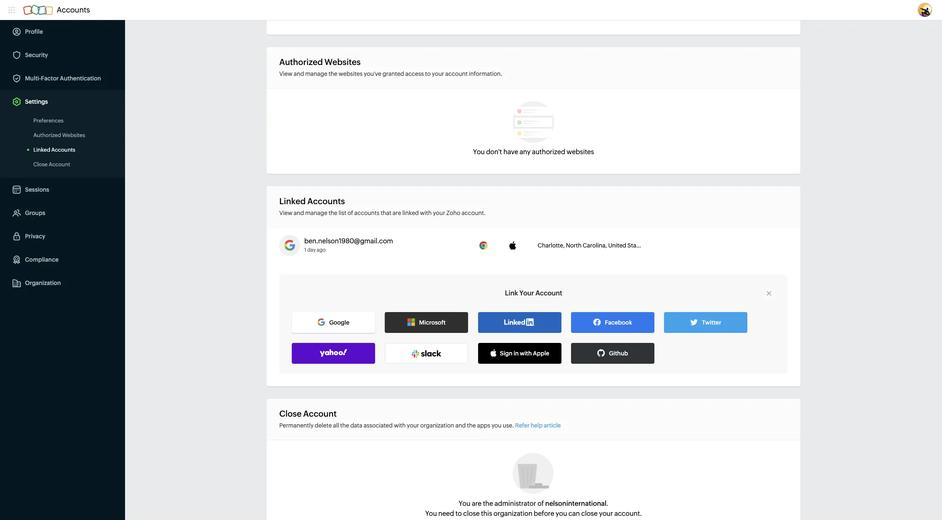 Task type: vqa. For each thing, say whether or not it's contained in the screenshot.
rightmost App
no



Task type: locate. For each thing, give the bounding box(es) containing it.
1 manage from the top
[[305, 70, 328, 77]]

1 horizontal spatial linked
[[279, 196, 306, 206]]

websites
[[339, 70, 363, 77], [567, 148, 595, 156]]

0 vertical spatial you
[[492, 423, 502, 429]]

authentication
[[60, 75, 101, 82]]

close left this on the bottom
[[464, 510, 480, 518]]

the for accounts
[[329, 210, 338, 217]]

1 vertical spatial close
[[279, 409, 302, 419]]

view for linked accounts
[[279, 210, 293, 217]]

your inside linked accounts view and manage the list of accounts that are linked with your zoho account.
[[433, 210, 445, 217]]

don't
[[486, 148, 502, 156]]

0 horizontal spatial close
[[464, 510, 480, 518]]

close right the can
[[582, 510, 598, 518]]

1 vertical spatial you
[[556, 510, 568, 518]]

manage inside 'authorized websites view and manage the websites you've granted access to your account information.'
[[305, 70, 328, 77]]

0 horizontal spatial you
[[426, 510, 437, 518]]

0 vertical spatial organization
[[421, 423, 455, 429]]

account
[[49, 161, 70, 168], [536, 290, 563, 297], [303, 409, 337, 419]]

sessions
[[25, 186, 49, 193]]

account down linked accounts
[[49, 161, 70, 168]]

linked for linked accounts view and manage the list of accounts that are linked with your zoho account.
[[279, 196, 306, 206]]

2 vertical spatial accounts
[[308, 196, 345, 206]]

linked inside linked accounts view and manage the list of accounts that are linked with your zoho account.
[[279, 196, 306, 206]]

your
[[520, 290, 534, 297]]

and for linked
[[294, 210, 304, 217]]

1 vertical spatial are
[[472, 500, 482, 508]]

manage for accounts
[[305, 210, 328, 217]]

accounts for linked accounts view and manage the list of accounts that are linked with your zoho account.
[[308, 196, 345, 206]]

are
[[393, 210, 401, 217], [472, 500, 482, 508]]

the inside "you are the administrator of nelsoninternational . you need to close this organization before you can close your account."
[[483, 500, 493, 508]]

authorized for authorized websites view and manage the websites you've granted access to your account information.
[[279, 57, 323, 67]]

close account
[[33, 161, 70, 168]]

of
[[348, 210, 353, 217], [538, 500, 544, 508]]

1 horizontal spatial account.
[[615, 510, 642, 518]]

granted
[[383, 70, 404, 77]]

accounts
[[355, 210, 380, 217]]

administrator
[[495, 500, 537, 508]]

refer help article link
[[515, 423, 561, 429]]

2 vertical spatial you
[[426, 510, 437, 518]]

1 vertical spatial you
[[459, 500, 471, 508]]

the left you've
[[329, 70, 338, 77]]

facebook
[[605, 320, 633, 326]]

.
[[607, 500, 609, 508]]

you inside close account permanently delete all the data associated with your organization and the apps you use. refer help article
[[492, 423, 502, 429]]

1 vertical spatial account.
[[615, 510, 642, 518]]

you for are
[[459, 500, 471, 508]]

1 horizontal spatial organization
[[494, 510, 533, 518]]

you left use.
[[492, 423, 502, 429]]

accounts inside linked accounts view and manage the list of accounts that are linked with your zoho account.
[[308, 196, 345, 206]]

close account permanently delete all the data associated with your organization and the apps you use. refer help article
[[279, 409, 561, 429]]

0 horizontal spatial close
[[33, 161, 48, 168]]

accounts for linked accounts
[[51, 147, 75, 153]]

1 close from the left
[[464, 510, 480, 518]]

account.
[[462, 210, 486, 217], [615, 510, 642, 518]]

authorized inside 'authorized websites view and manage the websites you've granted access to your account information.'
[[279, 57, 323, 67]]

you for are
[[556, 510, 568, 518]]

1 horizontal spatial to
[[456, 510, 462, 518]]

carolina,
[[583, 242, 608, 249]]

settings
[[25, 98, 48, 105]]

0 horizontal spatial with
[[394, 423, 406, 429]]

linked
[[33, 147, 50, 153], [279, 196, 306, 206]]

2 horizontal spatial account
[[536, 290, 563, 297]]

you left the can
[[556, 510, 568, 518]]

0 horizontal spatial account.
[[462, 210, 486, 217]]

account. inside linked accounts view and manage the list of accounts that are linked with your zoho account.
[[462, 210, 486, 217]]

2 view from the top
[[279, 210, 293, 217]]

nelsoninternational
[[546, 500, 607, 508]]

websites left you've
[[339, 70, 363, 77]]

1 horizontal spatial are
[[472, 500, 482, 508]]

your inside "you are the administrator of nelsoninternational . you need to close this organization before you can close your account."
[[600, 510, 613, 518]]

0 vertical spatial to
[[425, 70, 431, 77]]

1 vertical spatial manage
[[305, 210, 328, 217]]

north
[[566, 242, 582, 249]]

you for don't
[[473, 148, 485, 156]]

2 close from the left
[[582, 510, 598, 518]]

github
[[609, 350, 628, 357]]

your left the account
[[432, 70, 444, 77]]

are right that
[[393, 210, 401, 217]]

your right associated on the bottom left of the page
[[407, 423, 419, 429]]

1 vertical spatial of
[[538, 500, 544, 508]]

1 vertical spatial organization
[[494, 510, 533, 518]]

and inside linked accounts view and manage the list of accounts that are linked with your zoho account.
[[294, 210, 304, 217]]

manage inside linked accounts view and manage the list of accounts that are linked with your zoho account.
[[305, 210, 328, 217]]

and
[[294, 70, 304, 77], [294, 210, 304, 217], [456, 423, 466, 429]]

0 vertical spatial account
[[49, 161, 70, 168]]

with right in
[[520, 350, 532, 357]]

close up 'permanently'
[[279, 409, 302, 419]]

apps
[[477, 423, 491, 429]]

states
[[628, 242, 645, 249]]

twitter
[[702, 320, 722, 326]]

0 vertical spatial of
[[348, 210, 353, 217]]

all
[[333, 423, 339, 429]]

of right list
[[348, 210, 353, 217]]

0 vertical spatial manage
[[305, 70, 328, 77]]

view
[[279, 70, 293, 77], [279, 210, 293, 217]]

with
[[420, 210, 432, 217], [520, 350, 532, 357], [394, 423, 406, 429]]

0 vertical spatial view
[[279, 70, 293, 77]]

view inside linked accounts view and manage the list of accounts that are linked with your zoho account.
[[279, 210, 293, 217]]

account up delete
[[303, 409, 337, 419]]

1 vertical spatial with
[[520, 350, 532, 357]]

account for close account permanently delete all the data associated with your organization and the apps you use. refer help article
[[303, 409, 337, 419]]

0 vertical spatial are
[[393, 210, 401, 217]]

your down . at the right
[[600, 510, 613, 518]]

1 horizontal spatial you
[[459, 500, 471, 508]]

to right need
[[456, 510, 462, 518]]

the left list
[[329, 210, 338, 217]]

close
[[33, 161, 48, 168], [279, 409, 302, 419]]

you don't have any authorized websites
[[473, 148, 595, 156]]

are up this on the bottom
[[472, 500, 482, 508]]

organization inside close account permanently delete all the data associated with your organization and the apps you use. refer help article
[[421, 423, 455, 429]]

1 horizontal spatial close
[[582, 510, 598, 518]]

1 vertical spatial websites
[[567, 148, 595, 156]]

the inside linked accounts view and manage the list of accounts that are linked with your zoho account.
[[329, 210, 338, 217]]

websites for authorized websites view and manage the websites you've granted access to your account information.
[[325, 57, 361, 67]]

charlotte,
[[538, 242, 565, 249]]

0 vertical spatial authorized
[[279, 57, 323, 67]]

0 vertical spatial account.
[[462, 210, 486, 217]]

you inside "you are the administrator of nelsoninternational . you need to close this organization before you can close your account."
[[556, 510, 568, 518]]

the up this on the bottom
[[483, 500, 493, 508]]

1 horizontal spatial close
[[279, 409, 302, 419]]

the inside 'authorized websites view and manage the websites you've granted access to your account information.'
[[329, 70, 338, 77]]

1 horizontal spatial with
[[420, 210, 432, 217]]

you
[[473, 148, 485, 156], [459, 500, 471, 508], [426, 510, 437, 518]]

websites inside 'authorized websites view and manage the websites you've granted access to your account information.'
[[325, 57, 361, 67]]

and inside 'authorized websites view and manage the websites you've granted access to your account information.'
[[294, 70, 304, 77]]

1 vertical spatial accounts
[[51, 147, 75, 153]]

1 horizontal spatial you
[[556, 510, 568, 518]]

2 horizontal spatial you
[[473, 148, 485, 156]]

are inside "you are the administrator of nelsoninternational . you need to close this organization before you can close your account."
[[472, 500, 482, 508]]

with right linked
[[420, 210, 432, 217]]

close inside close account permanently delete all the data associated with your organization and the apps you use. refer help article
[[279, 409, 302, 419]]

2 manage from the top
[[305, 210, 328, 217]]

account right your
[[536, 290, 563, 297]]

0 horizontal spatial authorized
[[33, 132, 61, 138]]

0 horizontal spatial organization
[[421, 423, 455, 429]]

to inside 'authorized websites view and manage the websites you've granted access to your account information.'
[[425, 70, 431, 77]]

1 horizontal spatial of
[[538, 500, 544, 508]]

0 vertical spatial and
[[294, 70, 304, 77]]

1 vertical spatial view
[[279, 210, 293, 217]]

account inside close account permanently delete all the data associated with your organization and the apps you use. refer help article
[[303, 409, 337, 419]]

0 horizontal spatial of
[[348, 210, 353, 217]]

you are the administrator of nelsoninternational . you need to close this organization before you can close your account.
[[426, 500, 642, 518]]

that
[[381, 210, 392, 217]]

0 horizontal spatial websites
[[62, 132, 85, 138]]

2 vertical spatial and
[[456, 423, 466, 429]]

close down linked accounts
[[33, 161, 48, 168]]

view inside 'authorized websites view and manage the websites you've granted access to your account information.'
[[279, 70, 293, 77]]

of up before
[[538, 500, 544, 508]]

1 vertical spatial authorized
[[33, 132, 61, 138]]

accounts
[[57, 5, 90, 14], [51, 147, 75, 153], [308, 196, 345, 206]]

1 vertical spatial linked
[[279, 196, 306, 206]]

zoho
[[447, 210, 461, 217]]

your left the zoho
[[433, 210, 445, 217]]

0 vertical spatial linked
[[33, 147, 50, 153]]

0 horizontal spatial to
[[425, 70, 431, 77]]

0 vertical spatial with
[[420, 210, 432, 217]]

organization
[[421, 423, 455, 429], [494, 510, 533, 518]]

before
[[534, 510, 555, 518]]

websites
[[325, 57, 361, 67], [62, 132, 85, 138]]

2 vertical spatial with
[[394, 423, 406, 429]]

0 vertical spatial websites
[[325, 57, 361, 67]]

compliance
[[25, 257, 59, 263]]

websites right authorized
[[567, 148, 595, 156]]

0 horizontal spatial are
[[393, 210, 401, 217]]

0 vertical spatial websites
[[339, 70, 363, 77]]

you
[[492, 423, 502, 429], [556, 510, 568, 518]]

1 horizontal spatial websites
[[567, 148, 595, 156]]

the right all
[[341, 423, 349, 429]]

1 vertical spatial account
[[536, 290, 563, 297]]

the for websites
[[329, 70, 338, 77]]

authorized for authorized websites
[[33, 132, 61, 138]]

1 horizontal spatial websites
[[325, 57, 361, 67]]

2 vertical spatial account
[[303, 409, 337, 419]]

0 horizontal spatial websites
[[339, 70, 363, 77]]

0 vertical spatial close
[[33, 161, 48, 168]]

privacy
[[25, 233, 45, 240]]

to right access
[[425, 70, 431, 77]]

linked for linked accounts
[[33, 147, 50, 153]]

0 horizontal spatial you
[[492, 423, 502, 429]]

your
[[432, 70, 444, 77], [433, 210, 445, 217], [407, 423, 419, 429], [600, 510, 613, 518]]

1 vertical spatial and
[[294, 210, 304, 217]]

linked
[[403, 210, 419, 217]]

account. inside "you are the administrator of nelsoninternational . you need to close this organization before you can close your account."
[[615, 510, 642, 518]]

the
[[329, 70, 338, 77], [329, 210, 338, 217], [341, 423, 349, 429], [467, 423, 476, 429], [483, 500, 493, 508]]

close for close account
[[33, 161, 48, 168]]

0 horizontal spatial linked
[[33, 147, 50, 153]]

close
[[464, 510, 480, 518], [582, 510, 598, 518]]

multi-factor authentication
[[25, 75, 101, 82]]

1 vertical spatial to
[[456, 510, 462, 518]]

linked accounts
[[33, 147, 75, 153]]

os_osx image
[[509, 242, 517, 250]]

2 horizontal spatial with
[[520, 350, 532, 357]]

with right associated on the bottom left of the page
[[394, 423, 406, 429]]

authorized
[[279, 57, 323, 67], [33, 132, 61, 138]]

1 view from the top
[[279, 70, 293, 77]]

to
[[425, 70, 431, 77], [456, 510, 462, 518]]

manage
[[305, 70, 328, 77], [305, 210, 328, 217]]

united
[[609, 242, 627, 249]]

1 horizontal spatial account
[[303, 409, 337, 419]]

ben.nelson1980@gmail.com 1 day ago
[[305, 237, 393, 253]]

0 horizontal spatial account
[[49, 161, 70, 168]]

you've
[[364, 70, 382, 77]]

0 vertical spatial you
[[473, 148, 485, 156]]

1 vertical spatial websites
[[62, 132, 85, 138]]

facebook_small image
[[594, 319, 601, 326]]

of inside linked accounts view and manage the list of accounts that are linked with your zoho account.
[[348, 210, 353, 217]]

1 horizontal spatial authorized
[[279, 57, 323, 67]]



Task type: describe. For each thing, give the bounding box(es) containing it.
authorized websites view and manage the websites you've granted access to your account information.
[[279, 57, 503, 77]]

authorized
[[532, 148, 566, 156]]

need
[[439, 510, 454, 518]]

profile
[[25, 28, 43, 35]]

have
[[504, 148, 519, 156]]

permanently
[[279, 423, 314, 429]]

information.
[[469, 70, 503, 77]]

1
[[305, 247, 307, 253]]

are inside linked accounts view and manage the list of accounts that are linked with your zoho account.
[[393, 210, 401, 217]]

apple_small image
[[490, 350, 498, 357]]

day
[[308, 247, 316, 253]]

manage for websites
[[305, 70, 328, 77]]

and for authorized
[[294, 70, 304, 77]]

any
[[520, 148, 531, 156]]

and inside close account permanently delete all the data associated with your organization and the apps you use. refer help article
[[456, 423, 466, 429]]

you for account
[[492, 423, 502, 429]]

ben.nelson1980@gmail.com
[[305, 237, 393, 245]]

access
[[406, 70, 424, 77]]

authorized websites
[[33, 132, 85, 138]]

multi-
[[25, 75, 41, 82]]

with inside linked accounts view and manage the list of accounts that are linked with your zoho account.
[[420, 210, 432, 217]]

link your account
[[505, 290, 563, 297]]

close for close account permanently delete all the data associated with your organization and the apps you use. refer help article
[[279, 409, 302, 419]]

help
[[531, 423, 543, 429]]

organization
[[25, 280, 61, 287]]

account
[[446, 70, 468, 77]]

with inside close account permanently delete all the data associated with your organization and the apps you use. refer help article
[[394, 423, 406, 429]]

preferences
[[33, 118, 64, 124]]

apple
[[533, 350, 550, 357]]

twitter_small image
[[691, 319, 698, 326]]

the for account
[[341, 423, 349, 429]]

account for close account
[[49, 161, 70, 168]]

refer
[[515, 423, 530, 429]]

google
[[329, 320, 350, 326]]

use.
[[503, 423, 514, 429]]

in
[[514, 350, 519, 357]]

view for authorized websites
[[279, 70, 293, 77]]

link
[[505, 290, 518, 297]]

ago
[[317, 247, 326, 253]]

websites inside 'authorized websites view and manage the websites you've granted access to your account information.'
[[339, 70, 363, 77]]

delete
[[315, 423, 332, 429]]

this
[[481, 510, 493, 518]]

data
[[351, 423, 363, 429]]

can
[[569, 510, 580, 518]]

factor
[[41, 75, 59, 82]]

organization inside "you are the administrator of nelsoninternational . you need to close this organization before you can close your account."
[[494, 510, 533, 518]]

article
[[544, 423, 561, 429]]

sign in with apple
[[500, 350, 550, 357]]

the left apps
[[467, 423, 476, 429]]

microsoft
[[419, 320, 446, 326]]

groups
[[25, 210, 45, 217]]

charlotte, north carolina, united states
[[538, 242, 645, 249]]

websites for authorized websites
[[62, 132, 85, 138]]

linked accounts view and manage the list of accounts that are linked with your zoho account.
[[279, 196, 486, 217]]

your inside 'authorized websites view and manage the websites you've granted access to your account information.'
[[432, 70, 444, 77]]

to inside "you are the administrator of nelsoninternational . you need to close this organization before you can close your account."
[[456, 510, 462, 518]]

associated
[[364, 423, 393, 429]]

github_small image
[[598, 350, 605, 357]]

of inside "you are the administrator of nelsoninternational . you need to close this organization before you can close your account."
[[538, 500, 544, 508]]

list
[[339, 210, 347, 217]]

your inside close account permanently delete all the data associated with your organization and the apps you use. refer help article
[[407, 423, 419, 429]]

sign
[[500, 350, 513, 357]]

0 vertical spatial accounts
[[57, 5, 90, 14]]

security
[[25, 52, 48, 58]]



